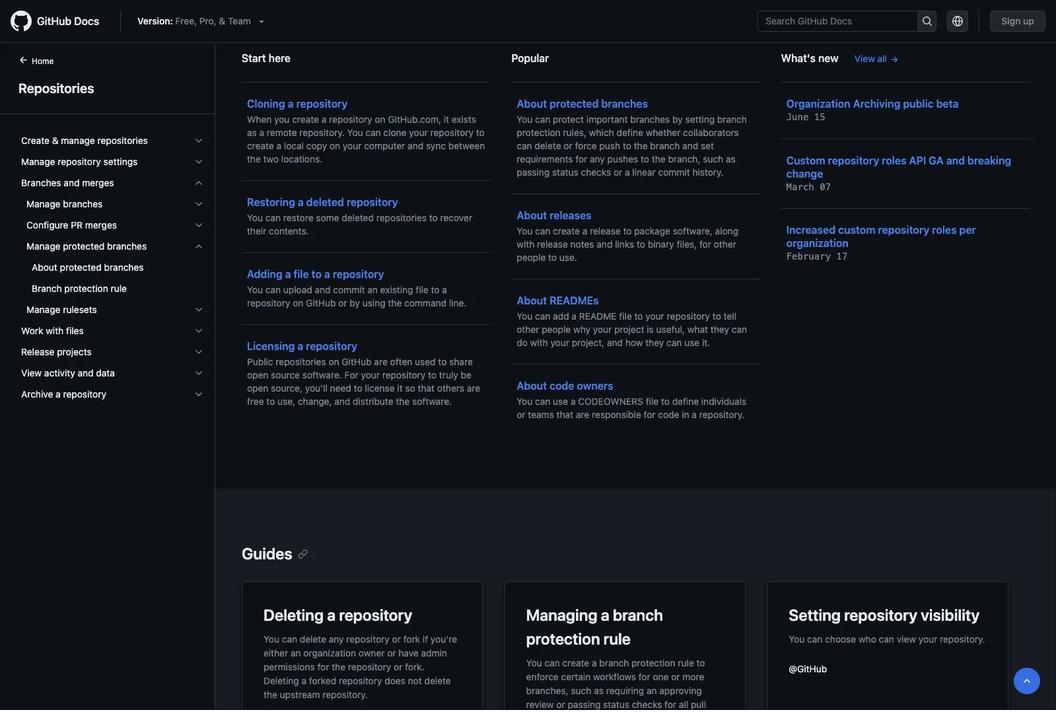 Task type: locate. For each thing, give the bounding box(es) containing it.
0 vertical spatial by
[[673, 114, 683, 125]]

create & manage repositories
[[21, 135, 148, 146]]

2 branches and merges element from the top
[[11, 194, 215, 320]]

0 horizontal spatial passing
[[517, 167, 550, 178]]

0 vertical spatial commit
[[658, 167, 690, 178]]

file right codeowners
[[646, 396, 659, 407]]

as inside you can create a branch protection rule to enforce certain workflows for one or more branches, such as requiring an approving review or passing status checks for all p
[[594, 685, 604, 696]]

protection inside about protected branches you can protect important branches by setting branch protection rules, which define whether collaborators can delete or force push to the branch and set requirements for any pushes to the branch, such as passing status checks or a linear commit history.
[[517, 127, 561, 138]]

a inside about readmes you can add a readme file to your repository to tell other people why your project is useful, what they can do with your project, and how they can use it.
[[572, 311, 577, 322]]

sc 9kayk9 0 image inside configure pr merges dropdown button
[[194, 220, 204, 231]]

manage protected branches element containing about protected branches
[[11, 257, 215, 299]]

repositories element
[[0, 54, 215, 709]]

for left one
[[639, 671, 650, 682]]

permissions
[[264, 661, 315, 672]]

custom repository roles api ga and breaking change march 07
[[787, 154, 1012, 192]]

2 vertical spatial an
[[647, 685, 657, 696]]

1 horizontal spatial an
[[367, 284, 378, 295]]

1 horizontal spatial all
[[878, 53, 887, 64]]

0 vertical spatial merges
[[82, 177, 114, 188]]

as inside about protected branches you can protect important branches by setting branch protection rules, which define whether collaborators can delete or force push to the branch and set requirements for any pushes to the branch, such as passing status checks or a linear commit history.
[[726, 154, 736, 164]]

configure pr merges button
[[16, 215, 209, 236]]

for inside about releases you can create a release to package software, along with release notes and links to binary files, for other people to use.
[[700, 239, 711, 250]]

protect
[[553, 114, 584, 125]]

0 vertical spatial delete
[[535, 140, 561, 151]]

all
[[878, 53, 887, 64], [679, 699, 688, 710]]

3 sc 9kayk9 0 image from the top
[[194, 389, 204, 400]]

1 vertical spatial commit
[[333, 284, 365, 295]]

branch protection rule link
[[16, 278, 209, 299]]

local
[[284, 140, 304, 151]]

version:
[[137, 16, 173, 26]]

a up "workflows"
[[592, 657, 597, 668]]

such inside about protected branches you can protect important branches by setting branch protection rules, which define whether collaborators can delete or force push to the branch and set requirements for any pushes to the branch, such as passing status checks or a linear commit history.
[[703, 154, 723, 164]]

repositories inside "dropdown button"
[[97, 135, 148, 146]]

for inside 'about code owners you can use a codeowners file to define individuals or teams that are responsible for code in a repository.'
[[644, 409, 656, 420]]

1 vertical spatial view
[[21, 368, 42, 379]]

1 horizontal spatial checks
[[632, 699, 662, 710]]

the left two
[[247, 154, 261, 164]]

view inside 'dropdown button'
[[21, 368, 42, 379]]

0 vertical spatial protected
[[550, 97, 599, 110]]

8 sc 9kayk9 0 image from the top
[[194, 368, 204, 379]]

about inside about releases you can create a release to package software, along with release notes and links to binary files, for other people to use.
[[517, 209, 547, 222]]

manage for manage repository settings
[[21, 156, 55, 167]]

delete down deleting a repository on the left bottom of the page
[[300, 633, 326, 644]]

1 horizontal spatial use
[[685, 337, 700, 348]]

guides link
[[242, 544, 308, 563]]

1 horizontal spatial that
[[557, 409, 574, 420]]

manage rulesets button
[[16, 299, 209, 320]]

0 vertical spatial status
[[552, 167, 579, 178]]

deleted up some
[[306, 196, 344, 208]]

with inside dropdown button
[[46, 325, 64, 336]]

1 vertical spatial roles
[[932, 224, 957, 236]]

0 horizontal spatial rule
[[111, 283, 127, 294]]

2 sc 9kayk9 0 image from the top
[[194, 157, 204, 167]]

0 vertical spatial as
[[247, 127, 257, 138]]

0 horizontal spatial are
[[374, 356, 388, 367]]

or up does
[[394, 661, 403, 672]]

1 vertical spatial an
[[291, 647, 301, 658]]

1 vertical spatial any
[[329, 633, 344, 644]]

you inside about readmes you can add a readme file to your repository to tell other people why your project is useful, what they can do with your project, and how they can use it.
[[517, 311, 533, 322]]

license
[[365, 383, 395, 394]]

all up archiving in the top of the page
[[878, 53, 887, 64]]

about inside "manage protected branches" element
[[32, 262, 57, 273]]

about for about readmes
[[517, 294, 547, 307]]

branches for manage protected branches
[[107, 241, 147, 252]]

recover
[[440, 212, 472, 223]]

popular
[[511, 52, 549, 64]]

on
[[375, 114, 385, 125], [330, 140, 340, 151], [293, 298, 303, 308], [329, 356, 339, 367]]

sc 9kayk9 0 image
[[194, 220, 204, 231], [194, 241, 204, 252], [194, 389, 204, 400]]

a down the pushes
[[625, 167, 630, 178]]

an down one
[[647, 685, 657, 696]]

can up enforce at the bottom
[[545, 657, 560, 668]]

1 horizontal spatial such
[[703, 154, 723, 164]]

your down add
[[551, 337, 569, 348]]

repository. up copy
[[299, 127, 345, 138]]

0 vertical spatial repositories
[[97, 135, 148, 146]]

1 vertical spatial all
[[679, 699, 688, 710]]

2 horizontal spatial github
[[342, 356, 372, 367]]

1 horizontal spatial view
[[855, 53, 875, 64]]

package
[[634, 226, 670, 236]]

0 horizontal spatial use
[[553, 396, 568, 407]]

work
[[21, 325, 43, 336]]

use.
[[559, 252, 577, 263]]

Search GitHub Docs search field
[[758, 11, 918, 31]]

release
[[590, 226, 621, 236], [537, 239, 568, 250]]

1 vertical spatial deleting
[[264, 675, 299, 686]]

create down the releases
[[553, 226, 580, 236]]

github up for
[[342, 356, 372, 367]]

manage branches
[[26, 199, 103, 209]]

1 vertical spatial status
[[603, 699, 629, 710]]

sc 9kayk9 0 image inside the manage protected branches dropdown button
[[194, 241, 204, 252]]

and up branch,
[[682, 140, 698, 151]]

can down restoring
[[265, 212, 281, 223]]

repository. inside 'cloning a repository when you create a repository on github.com, it exists as a remote repository. you can clone your repository to create a local copy on your computer and sync between the two locations.'
[[299, 127, 345, 138]]

march 07 element
[[787, 181, 831, 192]]

1 sc 9kayk9 0 image from the top
[[194, 220, 204, 231]]

with left notes
[[517, 239, 535, 250]]

free
[[247, 396, 264, 407]]

1 horizontal spatial passing
[[568, 699, 601, 710]]

line.
[[449, 298, 467, 308]]

open
[[247, 370, 268, 380], [247, 383, 268, 394]]

protection inside managing a branch protection rule
[[526, 630, 600, 648]]

1 horizontal spatial status
[[603, 699, 629, 710]]

0 horizontal spatial repositories
[[97, 135, 148, 146]]

sc 9kayk9 0 image inside view activity and data 'dropdown button'
[[194, 368, 204, 379]]

team
[[228, 16, 251, 26]]

owners
[[577, 379, 613, 392]]

you'll
[[305, 383, 328, 394]]

can
[[535, 114, 551, 125], [366, 127, 381, 138], [517, 140, 532, 151], [265, 212, 281, 223], [535, 226, 551, 236], [265, 284, 281, 295], [535, 311, 551, 322], [732, 324, 747, 335], [667, 337, 682, 348], [535, 396, 551, 407], [282, 633, 297, 644], [807, 633, 823, 644], [879, 633, 894, 644], [545, 657, 560, 668]]

1 vertical spatial with
[[46, 325, 64, 336]]

and
[[408, 140, 424, 151], [682, 140, 698, 151], [946, 154, 965, 166], [64, 177, 80, 188], [597, 239, 613, 250], [315, 284, 331, 295], [607, 337, 623, 348], [78, 368, 93, 379], [334, 396, 350, 407]]

organization
[[787, 97, 851, 110]]

the inside 'cloning a repository when you create a repository on github.com, it exists as a remote repository. you can clone your repository to create a local copy on your computer and sync between the two locations.'
[[247, 154, 261, 164]]

1 vertical spatial rule
[[604, 630, 631, 648]]

0 vertical spatial passing
[[517, 167, 550, 178]]

archiving
[[853, 97, 901, 110]]

it
[[444, 114, 449, 125], [397, 383, 403, 394]]

about for about protected branches
[[517, 97, 547, 110]]

0 vertical spatial that
[[418, 383, 435, 394]]

0 vertical spatial define
[[617, 127, 643, 138]]

a inside the you can delete any repository or fork if you're either an organization owner or have admin permissions for the repository or fork. deleting a forked repository does not delete the upstream repository.
[[302, 675, 307, 686]]

0 vertical spatial it
[[444, 114, 449, 125]]

not
[[408, 675, 422, 686]]

view for view all
[[855, 53, 875, 64]]

repository. down individuals
[[699, 409, 745, 420]]

2 vertical spatial as
[[594, 685, 604, 696]]

branch up one
[[613, 606, 663, 624]]

1 horizontal spatial are
[[467, 383, 480, 394]]

an up using on the top left of the page
[[367, 284, 378, 295]]

to up between
[[476, 127, 485, 138]]

0 horizontal spatial github
[[37, 15, 71, 27]]

2 vertical spatial rule
[[678, 657, 694, 668]]

the left upstream
[[264, 689, 277, 700]]

sc 9kayk9 0 image inside manage branches dropdown button
[[194, 199, 204, 209]]

0 vertical spatial deleting
[[264, 606, 324, 624]]

1 manage protected branches element from the top
[[11, 236, 215, 299]]

branch down the whether
[[650, 140, 680, 151]]

sc 9kayk9 0 image for branches
[[194, 241, 204, 252]]

1 vertical spatial such
[[571, 685, 592, 696]]

for
[[576, 154, 587, 164], [700, 239, 711, 250], [644, 409, 656, 420], [317, 661, 329, 672], [639, 671, 650, 682], [665, 699, 676, 710]]

0 horizontal spatial it
[[397, 383, 403, 394]]

and inside about releases you can create a release to package software, along with release notes and links to binary files, for other people to use.
[[597, 239, 613, 250]]

you inside 'about code owners you can use a codeowners file to define individuals or teams that are responsible for code in a repository.'
[[517, 396, 533, 407]]

about inside about readmes you can add a readme file to your repository to tell other people why your project is useful, what they can do with your project, and how they can use it.
[[517, 294, 547, 307]]

2 vertical spatial with
[[530, 337, 548, 348]]

with left files at the left
[[46, 325, 64, 336]]

with right do
[[530, 337, 548, 348]]

delete up requirements
[[535, 140, 561, 151]]

0 vertical spatial an
[[367, 284, 378, 295]]

software. up you'll
[[302, 370, 342, 380]]

manage inside manage rulesets 'dropdown button'
[[26, 304, 60, 315]]

0 vertical spatial software.
[[302, 370, 342, 380]]

3 sc 9kayk9 0 image from the top
[[194, 178, 204, 188]]

0 vertical spatial roles
[[882, 154, 907, 166]]

sc 9kayk9 0 image inside branches and merges dropdown button
[[194, 178, 204, 188]]

tooltip
[[1014, 668, 1040, 694]]

deleting
[[264, 606, 324, 624], [264, 675, 299, 686]]

0 vertical spatial any
[[590, 154, 605, 164]]

sc 9kayk9 0 image for repository
[[194, 389, 204, 400]]

github docs
[[37, 15, 99, 27]]

github.com,
[[388, 114, 441, 125]]

open down public at the bottom left
[[247, 370, 268, 380]]

branches and merges element containing branches and merges
[[11, 172, 215, 320]]

sc 9kayk9 0 image for work with files
[[194, 326, 204, 336]]

a
[[288, 97, 294, 110], [322, 114, 327, 125], [259, 127, 264, 138], [276, 140, 281, 151], [625, 167, 630, 178], [298, 196, 304, 208], [582, 226, 587, 236], [285, 268, 291, 280], [324, 268, 330, 280], [442, 284, 447, 295], [572, 311, 577, 322], [298, 340, 303, 352], [56, 389, 61, 400], [571, 396, 576, 407], [692, 409, 697, 420], [327, 606, 336, 624], [601, 606, 609, 624], [592, 657, 597, 668], [302, 675, 307, 686]]

to up linear
[[641, 154, 649, 164]]

0 horizontal spatial checks
[[581, 167, 611, 178]]

new
[[818, 52, 839, 64]]

sign
[[1002, 16, 1021, 26]]

1 horizontal spatial define
[[672, 396, 699, 407]]

or left teams
[[517, 409, 526, 420]]

0 vertical spatial such
[[703, 154, 723, 164]]

sync
[[426, 140, 446, 151]]

repository. inside 'about code owners you can use a codeowners file to define individuals or teams that are responsible for code in a repository.'
[[699, 409, 745, 420]]

what
[[687, 324, 708, 335]]

sc 9kayk9 0 image for manage branches
[[194, 199, 204, 209]]

and right ga
[[946, 154, 965, 166]]

useful,
[[656, 324, 685, 335]]

delete right not
[[424, 675, 451, 686]]

to up project
[[635, 311, 643, 322]]

about inside about protected branches you can protect important branches by setting branch protection rules, which define whether collaborators can delete or force push to the branch and set requirements for any pushes to the branch, such as passing status checks or a linear commit history.
[[517, 97, 547, 110]]

github down upload
[[306, 298, 336, 308]]

branch up "workflows"
[[599, 657, 629, 668]]

1 horizontal spatial rule
[[604, 630, 631, 648]]

and inside licensing a repository public repositories on github are often used to share open source software. for your repository to truly be open source, you'll need to license it so that others are free to use, change, and distribute the software.
[[334, 396, 350, 407]]

a inside managing a branch protection rule
[[601, 606, 609, 624]]

0 horizontal spatial as
[[247, 127, 257, 138]]

beta
[[936, 97, 959, 110]]

1 vertical spatial release
[[537, 239, 568, 250]]

1 vertical spatial sc 9kayk9 0 image
[[194, 241, 204, 252]]

sc 9kayk9 0 image inside manage rulesets 'dropdown button'
[[194, 305, 204, 315]]

manage protected branches element
[[11, 236, 215, 299], [11, 257, 215, 299]]

repositories up source
[[276, 356, 326, 367]]

0 horizontal spatial roles
[[882, 154, 907, 166]]

sc 9kayk9 0 image for create & manage repositories
[[194, 135, 204, 146]]

and right upload
[[315, 284, 331, 295]]

1 horizontal spatial as
[[594, 685, 604, 696]]

so
[[405, 383, 415, 394]]

repository. down forked
[[323, 689, 368, 700]]

sc 9kayk9 0 image inside "work with files" dropdown button
[[194, 326, 204, 336]]

0 vertical spatial people
[[517, 252, 546, 263]]

and left links
[[597, 239, 613, 250]]

merges
[[82, 177, 114, 188], [85, 220, 117, 231]]

roles inside custom repository roles api ga and breaking change march 07
[[882, 154, 907, 166]]

protection up one
[[632, 657, 675, 668]]

file up upload
[[294, 268, 309, 280]]

can down the adding
[[265, 284, 281, 295]]

to up the pushes
[[623, 140, 631, 151]]

repository inside increased custom repository roles per organization february 17
[[878, 224, 930, 236]]

as inside 'cloning a repository when you create a repository on github.com, it exists as a remote repository. you can clone your repository to create a local copy on your computer and sync between the two locations.'
[[247, 127, 257, 138]]

project
[[614, 324, 644, 335]]

github inside licensing a repository public repositories on github are often used to share open source software. for your repository to truly be open source, you'll need to license it so that others are free to use, change, and distribute the software.
[[342, 356, 372, 367]]

release up use. at the right of page
[[537, 239, 568, 250]]

1 vertical spatial &
[[52, 135, 58, 146]]

be
[[461, 370, 472, 380]]

repositories inside "restoring a deleted repository you can restore some deleted repositories to recover their contents."
[[376, 212, 427, 223]]

branches inside dropdown button
[[63, 199, 103, 209]]

about left readmes
[[517, 294, 547, 307]]

with inside about releases you can create a release to package software, along with release notes and links to binary files, for other people to use.
[[517, 239, 535, 250]]

1 sc 9kayk9 0 image from the top
[[194, 135, 204, 146]]

2 horizontal spatial are
[[576, 409, 589, 420]]

1 vertical spatial use
[[553, 396, 568, 407]]

use inside 'about code owners you can use a codeowners file to define individuals or teams that are responsible for code in a repository.'
[[553, 396, 568, 407]]

manage repository settings
[[21, 156, 138, 167]]

repositories
[[97, 135, 148, 146], [376, 212, 427, 223], [276, 356, 326, 367]]

4 sc 9kayk9 0 image from the top
[[194, 199, 204, 209]]

and inside adding a file to a repository you can upload and commit an existing file to a repository on github or by using the command line.
[[315, 284, 331, 295]]

1 branches and merges element from the top
[[11, 172, 215, 320]]

are down be
[[467, 383, 480, 394]]

enforce
[[526, 671, 559, 682]]

about inside 'about code owners you can use a codeowners file to define individuals or teams that are responsible for code in a repository.'
[[517, 379, 547, 392]]

the down "so"
[[396, 396, 410, 407]]

create up two
[[247, 140, 274, 151]]

a right add
[[572, 311, 577, 322]]

5 sc 9kayk9 0 image from the top
[[194, 305, 204, 315]]

2 sc 9kayk9 0 image from the top
[[194, 241, 204, 252]]

open up free
[[247, 383, 268, 394]]

ga
[[929, 154, 944, 166]]

the down existing
[[388, 298, 402, 308]]

for down software,
[[700, 239, 711, 250]]

checks inside about protected branches you can protect important branches by setting branch protection rules, which define whether collaborators can delete or force push to the branch and set requirements for any pushes to the branch, such as passing status checks or a linear commit history.
[[581, 167, 611, 178]]

1 horizontal spatial they
[[711, 324, 729, 335]]

protection
[[517, 127, 561, 138], [64, 283, 108, 294], [526, 630, 600, 648], [632, 657, 675, 668]]

6 sc 9kayk9 0 image from the top
[[194, 326, 204, 336]]

can inside the you can delete any repository or fork if you're either an organization owner or have admin permissions for the repository or fork. deleting a forked repository does not delete the upstream repository.
[[282, 633, 297, 644]]

search image
[[922, 16, 933, 26]]

manage down branches
[[26, 199, 60, 209]]

2 horizontal spatial as
[[726, 154, 736, 164]]

used
[[415, 356, 436, 367]]

0 horizontal spatial an
[[291, 647, 301, 658]]

0 vertical spatial open
[[247, 370, 268, 380]]

any down force
[[590, 154, 605, 164]]

a up notes
[[582, 226, 587, 236]]

file inside 'about code owners you can use a codeowners file to define individuals or teams that are responsible for code in a repository.'
[[646, 396, 659, 407]]

the inside licensing a repository public repositories on github are often used to share open source software. for your repository to truly be open source, you'll need to license it so that others are free to use, change, and distribute the software.
[[396, 396, 410, 407]]

passing inside you can create a branch protection rule to enforce certain workflows for one or more branches, such as requiring an approving review or passing status checks for all p
[[568, 699, 601, 710]]

a up the you can delete any repository or fork if you're either an organization owner or have admin permissions for the repository or fork. deleting a forked repository does not delete the upstream repository.
[[327, 606, 336, 624]]

share
[[449, 356, 473, 367]]

you inside the you can delete any repository or fork if you're either an organization owner or have admin permissions for the repository or fork. deleting a forked repository does not delete the upstream repository.
[[264, 633, 279, 644]]

branches down the manage protected branches dropdown button
[[104, 262, 144, 273]]

branch protection rule
[[32, 283, 127, 294]]

2 vertical spatial github
[[342, 356, 372, 367]]

1 vertical spatial as
[[726, 154, 736, 164]]

can up requirements
[[517, 140, 532, 151]]

are left 'often'
[[374, 356, 388, 367]]

create up certain
[[562, 657, 589, 668]]

1 vertical spatial repositories
[[376, 212, 427, 223]]

for up forked
[[317, 661, 329, 672]]

as
[[247, 127, 257, 138], [726, 154, 736, 164], [594, 685, 604, 696]]

branches up important
[[601, 97, 648, 110]]

1 horizontal spatial by
[[673, 114, 683, 125]]

or left fork
[[392, 633, 401, 644]]

0 vertical spatial &
[[219, 16, 225, 26]]

files
[[66, 325, 84, 336]]

1 vertical spatial delete
[[300, 633, 326, 644]]

is
[[647, 324, 654, 335]]

7 sc 9kayk9 0 image from the top
[[194, 347, 204, 357]]

1 vertical spatial checks
[[632, 699, 662, 710]]

along
[[715, 226, 739, 236]]

passing down certain
[[568, 699, 601, 710]]

file
[[294, 268, 309, 280], [416, 284, 429, 295], [619, 311, 632, 322], [646, 396, 659, 407]]

and up the manage branches
[[64, 177, 80, 188]]

rule inside you can create a branch protection rule to enforce certain workflows for one or more branches, such as requiring an approving review or passing status checks for all p
[[678, 657, 694, 668]]

delete
[[535, 140, 561, 151], [300, 633, 326, 644], [424, 675, 451, 686]]

adding
[[247, 268, 283, 280]]

can inside you can create a branch protection rule to enforce certain workflows for one or more branches, such as requiring an approving review or passing status checks for all p
[[545, 657, 560, 668]]

1 deleting from the top
[[264, 606, 324, 624]]

a up you
[[288, 97, 294, 110]]

software.
[[302, 370, 342, 380], [412, 396, 452, 407]]

0 horizontal spatial all
[[679, 699, 688, 710]]

about
[[517, 97, 547, 110], [517, 209, 547, 222], [32, 262, 57, 273], [517, 294, 547, 307], [517, 379, 547, 392]]

None search field
[[757, 11, 937, 32]]

deleting up either
[[264, 606, 324, 624]]

1 horizontal spatial roles
[[932, 224, 957, 236]]

start here
[[242, 52, 291, 64]]

can inside 'cloning a repository when you create a repository on github.com, it exists as a remote repository. you can clone your repository to create a local copy on your computer and sync between the two locations.'
[[366, 127, 381, 138]]

1 vertical spatial other
[[517, 324, 539, 335]]

it left "so"
[[397, 383, 403, 394]]

other inside about readmes you can add a readme file to your repository to tell other people why your project is useful, what they can do with your project, and how they can use it.
[[517, 324, 539, 335]]

two
[[263, 154, 279, 164]]

software. down 'others'
[[412, 396, 452, 407]]

a right managing
[[601, 606, 609, 624]]

merges down manage repository settings dropdown button
[[82, 177, 114, 188]]

branch inside you can create a branch protection rule to enforce certain workflows for one or more branches, such as requiring an approving review or passing status checks for all p
[[599, 657, 629, 668]]

1 vertical spatial merges
[[85, 220, 117, 231]]

0 horizontal spatial define
[[617, 127, 643, 138]]

code left in
[[658, 409, 679, 420]]

an inside adding a file to a repository you can upload and commit an existing file to a repository on github or by using the command line.
[[367, 284, 378, 295]]

passing down requirements
[[517, 167, 550, 178]]

to inside you can create a branch protection rule to enforce certain workflows for one or more branches, such as requiring an approving review or passing status checks for all p
[[697, 657, 705, 668]]

2 manage protected branches element from the top
[[11, 257, 215, 299]]

repository inside about readmes you can add a readme file to your repository to tell other people why your project is useful, what they can do with your project, and how they can use it.
[[667, 311, 710, 322]]

individuals
[[701, 396, 747, 407]]

1 vertical spatial it
[[397, 383, 403, 394]]

releases
[[550, 209, 592, 222]]

people left use. at the right of page
[[517, 252, 546, 263]]

sc 9kayk9 0 image
[[194, 135, 204, 146], [194, 157, 204, 167], [194, 178, 204, 188], [194, 199, 204, 209], [194, 305, 204, 315], [194, 326, 204, 336], [194, 347, 204, 357], [194, 368, 204, 379]]

sc 9kayk9 0 image for view activity and data
[[194, 368, 204, 379]]

protection inside "manage protected branches" element
[[64, 283, 108, 294]]

sc 9kayk9 0 image inside 'archive a repository' dropdown button
[[194, 389, 204, 400]]

2 deleting from the top
[[264, 675, 299, 686]]

restore
[[283, 212, 313, 223]]

@github
[[789, 663, 827, 674]]

can inside 'about code owners you can use a codeowners file to define individuals or teams that are responsible for code in a repository.'
[[535, 396, 551, 407]]

1 vertical spatial define
[[672, 396, 699, 407]]

branches and merges element
[[11, 172, 215, 320], [11, 194, 215, 320]]

other up do
[[517, 324, 539, 335]]

0 vertical spatial use
[[685, 337, 700, 348]]

repository
[[296, 97, 348, 110], [329, 114, 372, 125], [430, 127, 474, 138], [828, 154, 879, 166], [58, 156, 101, 167], [347, 196, 398, 208], [878, 224, 930, 236], [333, 268, 384, 280], [247, 298, 290, 308], [667, 311, 710, 322], [306, 340, 357, 352], [382, 370, 426, 380], [63, 389, 106, 400], [339, 606, 412, 624], [844, 606, 918, 624], [346, 633, 390, 644], [348, 661, 391, 672], [339, 675, 382, 686]]

& right pro,
[[219, 16, 225, 26]]

0 horizontal spatial software.
[[302, 370, 342, 380]]

set
[[701, 140, 714, 151]]

1 horizontal spatial commit
[[658, 167, 690, 178]]

1 vertical spatial people
[[542, 324, 571, 335]]

to inside "restoring a deleted repository you can restore some deleted repositories to recover their contents."
[[429, 212, 438, 223]]

0 vertical spatial deleted
[[306, 196, 344, 208]]

your down github.com,
[[409, 127, 428, 138]]

a right licensing
[[298, 340, 303, 352]]

1 vertical spatial by
[[350, 298, 360, 308]]

as down 'collaborators'
[[726, 154, 736, 164]]

0 horizontal spatial that
[[418, 383, 435, 394]]

1 vertical spatial that
[[557, 409, 574, 420]]

you inside 'cloning a repository when you create a repository on github.com, it exists as a remote repository. you can clone your repository to create a local copy on your computer and sync between the two locations.'
[[347, 127, 363, 138]]

0 vertical spatial sc 9kayk9 0 image
[[194, 220, 204, 231]]

licensing a repository public repositories on github are often used to share open source software. for your repository to truly be open source, you'll need to license it so that others are free to use, change, and distribute the software.
[[247, 340, 480, 407]]

0 vertical spatial with
[[517, 239, 535, 250]]

branches
[[21, 177, 61, 188]]

view up "archive"
[[21, 368, 42, 379]]

requirements
[[517, 154, 573, 164]]

such inside you can create a branch protection rule to enforce certain workflows for one or more branches, such as requiring an approving review or passing status checks for all p
[[571, 685, 592, 696]]

manage inside the manage protected branches dropdown button
[[26, 241, 60, 252]]

about up teams
[[517, 379, 547, 392]]

protected inside about protected branches link
[[60, 262, 102, 273]]

here
[[269, 52, 291, 64]]

2 vertical spatial sc 9kayk9 0 image
[[194, 389, 204, 400]]

requiring
[[606, 685, 644, 696]]

branches for about protected branches
[[104, 262, 144, 273]]

june
[[787, 112, 809, 123]]

1 vertical spatial github
[[306, 298, 336, 308]]

fork
[[403, 633, 420, 644]]

on inside licensing a repository public repositories on github are often used to share open source software. for your repository to truly be open source, you'll need to license it so that others are free to use, change, and distribute the software.
[[329, 356, 339, 367]]

a up upstream
[[302, 675, 307, 686]]

and left how
[[607, 337, 623, 348]]

cloning
[[247, 97, 285, 110]]

1 vertical spatial software.
[[412, 396, 452, 407]]



Task type: describe. For each thing, give the bounding box(es) containing it.
repository. inside the you can delete any repository or fork if you're either an organization owner or have admin permissions for the repository or fork. deleting a forked repository does not delete the upstream repository.
[[323, 689, 368, 700]]

api
[[909, 154, 926, 166]]

a down when at the top of the page
[[259, 127, 264, 138]]

to left tell
[[713, 311, 721, 322]]

june 15 element
[[787, 112, 825, 123]]

manage
[[61, 135, 95, 146]]

repository. down visibility
[[940, 633, 985, 644]]

notes
[[570, 239, 594, 250]]

checks inside you can create a branch protection rule to enforce certain workflows for one or more branches, such as requiring an approving review or passing status checks for all p
[[632, 699, 662, 710]]

a inside "restoring a deleted repository you can restore some deleted repositories to recover their contents."
[[298, 196, 304, 208]]

can left add
[[535, 311, 551, 322]]

to inside 'about code owners you can use a codeowners file to define individuals or teams that are responsible for code in a repository.'
[[661, 396, 670, 407]]

the up the pushes
[[634, 140, 648, 151]]

manage for manage branches
[[26, 199, 60, 209]]

home link
[[13, 55, 75, 68]]

a up copy
[[322, 114, 327, 125]]

your inside licensing a repository public repositories on github are often used to share open source software. for your repository to truly be open source, you'll need to license it so that others are free to use, change, and distribute the software.
[[361, 370, 380, 380]]

increased custom repository roles per organization february 17
[[787, 224, 976, 262]]

about for about releases
[[517, 209, 547, 222]]

responsible
[[592, 409, 641, 420]]

contents.
[[269, 226, 309, 236]]

guides
[[242, 544, 292, 563]]

configure
[[26, 220, 68, 231]]

sc 9kayk9 0 image for branches and merges
[[194, 178, 204, 188]]

1 horizontal spatial software.
[[412, 396, 452, 407]]

on inside adding a file to a repository you can upload and commit an existing file to a repository on github or by using the command line.
[[293, 298, 303, 308]]

triangle down image
[[256, 16, 267, 26]]

a inside about protected branches you can protect important branches by setting branch protection rules, which define whether collaborators can delete or force push to the branch and set requirements for any pushes to the branch, such as passing status checks or a linear commit history.
[[625, 167, 630, 178]]

manage for manage rulesets
[[26, 304, 60, 315]]

increased
[[787, 224, 836, 236]]

merges for configure pr merges
[[85, 220, 117, 231]]

to right free
[[266, 396, 275, 407]]

0 vertical spatial are
[[374, 356, 388, 367]]

organization inside the you can delete any repository or fork if you're either an organization owner or have admin permissions for the repository or fork. deleting a forked repository does not delete the upstream repository.
[[303, 647, 356, 658]]

on right copy
[[330, 140, 340, 151]]

why
[[573, 324, 591, 335]]

a inside about releases you can create a release to package software, along with release notes and links to binary files, for other people to use.
[[582, 226, 587, 236]]

organization inside increased custom repository roles per organization february 17
[[787, 237, 849, 249]]

can left protect
[[535, 114, 551, 125]]

fork.
[[405, 661, 424, 672]]

to up links
[[623, 226, 632, 236]]

protected for about protected branches you can protect important branches by setting branch protection rules, which define whether collaborators can delete or force push to the branch and set requirements for any pushes to the branch, such as passing status checks or a linear commit history.
[[550, 97, 599, 110]]

people inside about releases you can create a release to package software, along with release notes and links to binary files, for other people to use.
[[517, 252, 546, 263]]

rule inside managing a branch protection rule
[[604, 630, 631, 648]]

view activity and data
[[21, 368, 115, 379]]

your left the computer at the top left of the page
[[343, 140, 362, 151]]

release projects
[[21, 346, 92, 357]]

& inside "dropdown button"
[[52, 135, 58, 146]]

repository inside custom repository roles api ga and breaking change march 07
[[828, 154, 879, 166]]

who
[[859, 633, 877, 644]]

march
[[787, 181, 814, 192]]

delete inside about protected branches you can protect important branches by setting branch protection rules, which define whether collaborators can delete or force push to the branch and set requirements for any pushes to the branch, such as passing status checks or a linear commit history.
[[535, 140, 561, 151]]

passing inside about protected branches you can protect important branches by setting branch protection rules, which define whether collaborators can delete or force push to the branch and set requirements for any pushes to the branch, such as passing status checks or a linear commit history.
[[517, 167, 550, 178]]

more
[[683, 671, 704, 682]]

1 vertical spatial code
[[658, 409, 679, 420]]

you inside you can create a branch protection rule to enforce certain workflows for one or more branches, such as requiring an approving review or passing status checks for all p
[[526, 657, 542, 668]]

branches,
[[526, 685, 569, 696]]

view for view activity and data
[[21, 368, 42, 379]]

2 vertical spatial delete
[[424, 675, 451, 686]]

a inside licensing a repository public repositories on github are often used to share open source software. for your repository to truly be open source, you'll need to license it so that others are free to use, change, and distribute the software.
[[298, 340, 303, 352]]

computer
[[364, 140, 405, 151]]

if
[[423, 633, 428, 644]]

to left use. at the right of page
[[548, 252, 557, 263]]

manage protected branches element containing manage protected branches
[[11, 236, 215, 299]]

manage for manage protected branches
[[26, 241, 60, 252]]

that inside licensing a repository public repositories on github are often used to share open source software. for your repository to truly be open source, you'll need to license it so that others are free to use, change, and distribute the software.
[[418, 383, 435, 394]]

all inside you can create a branch protection rule to enforce certain workflows for one or more branches, such as requiring an approving review or passing status checks for all p
[[679, 699, 688, 710]]

choose
[[825, 633, 856, 644]]

0 vertical spatial all
[[878, 53, 887, 64]]

2 open from the top
[[247, 383, 268, 394]]

restoring a deleted repository you can restore some deleted repositories to recover their contents.
[[247, 196, 472, 236]]

manage repository settings button
[[16, 151, 209, 172]]

view all
[[855, 53, 887, 64]]

public
[[903, 97, 934, 110]]

what's new
[[781, 52, 839, 64]]

file up command
[[416, 284, 429, 295]]

your down readme
[[593, 324, 612, 335]]

other inside about releases you can create a release to package software, along with release notes and links to binary files, for other people to use.
[[714, 239, 736, 250]]

the up linear
[[652, 154, 666, 164]]

the inside adding a file to a repository you can upload and commit an existing file to a repository on github or by using the command line.
[[388, 298, 402, 308]]

repositories
[[18, 80, 94, 95]]

and inside about protected branches you can protect important branches by setting branch protection rules, which define whether collaborators can delete or force push to the branch and set requirements for any pushes to the branch, such as passing status checks or a linear commit history.
[[682, 140, 698, 151]]

readmes
[[550, 294, 599, 307]]

any inside the you can delete any repository or fork if you're either an organization owner or have admin permissions for the repository or fork. deleting a forked repository does not delete the upstream repository.
[[329, 633, 344, 644]]

branches up the whether
[[630, 114, 670, 125]]

on up clone
[[375, 114, 385, 125]]

can down the useful,
[[667, 337, 682, 348]]

a inside you can create a branch protection rule to enforce certain workflows for one or more branches, such as requiring an approving review or passing status checks for all p
[[592, 657, 597, 668]]

sc 9kayk9 0 image for manage repository settings
[[194, 157, 204, 167]]

with inside about readmes you can add a readme file to your repository to tell other people why your project is useful, what they can do with your project, and how they can use it.
[[530, 337, 548, 348]]

sc 9kayk9 0 image for merges
[[194, 220, 204, 231]]

you
[[274, 114, 290, 125]]

to right links
[[637, 239, 645, 250]]

certain
[[561, 671, 591, 682]]

pro,
[[199, 16, 216, 26]]

rule inside "manage protected branches" element
[[111, 283, 127, 294]]

others
[[437, 383, 464, 394]]

1 vertical spatial they
[[646, 337, 664, 348]]

either
[[264, 647, 288, 658]]

whether
[[646, 127, 681, 138]]

manage branches button
[[16, 194, 209, 215]]

version: free, pro, & team
[[137, 16, 251, 26]]

1 vertical spatial deleted
[[342, 212, 374, 223]]

for down approving
[[665, 699, 676, 710]]

it inside 'cloning a repository when you create a repository on github.com, it exists as a remote repository. you can clone your repository to create a local copy on your computer and sync between the two locations.'
[[444, 114, 449, 125]]

branches and merges button
[[16, 172, 209, 194]]

start
[[242, 52, 266, 64]]

branches for about protected branches you can protect important branches by setting branch protection rules, which define whether collaborators can delete or force push to the branch and set requirements for any pushes to the branch, such as passing status checks or a linear commit history.
[[601, 97, 648, 110]]

and inside custom repository roles api ga and breaking change march 07
[[946, 154, 965, 166]]

you inside about protected branches you can protect important branches by setting branch protection rules, which define whether collaborators can delete or force push to the branch and set requirements for any pushes to the branch, such as passing status checks or a linear commit history.
[[517, 114, 533, 125]]

0 horizontal spatial delete
[[300, 633, 326, 644]]

managing a branch protection rule
[[526, 606, 663, 648]]

you inside about releases you can create a release to package software, along with release notes and links to binary files, for other people to use.
[[517, 226, 533, 236]]

have
[[399, 647, 419, 658]]

branch up 'collaborators'
[[717, 114, 747, 125]]

restoring
[[247, 196, 295, 208]]

1 open from the top
[[247, 370, 268, 380]]

a down some
[[324, 268, 330, 280]]

view
[[897, 633, 916, 644]]

a right in
[[692, 409, 697, 420]]

merges for branches and merges
[[82, 177, 114, 188]]

can right the who
[[879, 633, 894, 644]]

to up truly
[[438, 356, 447, 367]]

0 horizontal spatial release
[[537, 239, 568, 250]]

or down the pushes
[[614, 167, 622, 178]]

some
[[316, 212, 339, 223]]

and inside 'dropdown button'
[[78, 368, 93, 379]]

manage protected branches
[[26, 241, 147, 252]]

you inside "restoring a deleted repository you can restore some deleted repositories to recover their contents."
[[247, 212, 263, 223]]

and inside dropdown button
[[64, 177, 80, 188]]

files,
[[677, 239, 697, 250]]

that inside 'about code owners you can use a codeowners file to define individuals or teams that are responsible for code in a repository.'
[[557, 409, 574, 420]]

do
[[517, 337, 528, 348]]

define inside 'about code owners you can use a codeowners file to define individuals or teams that are responsible for code in a repository.'
[[672, 396, 699, 407]]

existing
[[380, 284, 413, 295]]

select language: current language is english image
[[953, 16, 963, 26]]

settings
[[103, 156, 138, 167]]

use inside about readmes you can add a readme file to your repository to tell other people why your project is useful, what they can do with your project, and how they can use it.
[[685, 337, 700, 348]]

a up upload
[[285, 268, 291, 280]]

release
[[21, 346, 54, 357]]

or inside adding a file to a repository you can upload and commit an existing file to a repository on github or by using the command line.
[[338, 298, 347, 308]]

remote
[[267, 127, 297, 138]]

an inside the you can delete any repository or fork if you're either an organization owner or have admin permissions for the repository or fork. deleting a forked repository does not delete the upstream repository.
[[291, 647, 301, 658]]

or down branches,
[[556, 699, 565, 710]]

commit inside about protected branches you can protect important branches by setting branch protection rules, which define whether collaborators can delete or force push to the branch and set requirements for any pushes to the branch, such as passing status checks or a linear commit history.
[[658, 167, 690, 178]]

a left codeowners
[[571, 396, 576, 407]]

sc 9kayk9 0 image for release projects
[[194, 347, 204, 357]]

or left 'have'
[[387, 647, 396, 658]]

push
[[599, 140, 620, 151]]

force
[[575, 140, 597, 151]]

protected for about protected branches
[[60, 262, 102, 273]]

history.
[[693, 167, 724, 178]]

copy
[[306, 140, 327, 151]]

0 horizontal spatial code
[[550, 379, 574, 392]]

to up command
[[431, 284, 440, 295]]

or inside 'about code owners you can use a codeowners file to define individuals or teams that are responsible for code in a repository.'
[[517, 409, 526, 420]]

you can choose who can view your repository.
[[789, 633, 985, 644]]

how
[[625, 337, 643, 348]]

for
[[345, 370, 359, 380]]

and inside 'cloning a repository when you create a repository on github.com, it exists as a remote repository. you can clone your repository to create a local copy on your computer and sync between the two locations.'
[[408, 140, 424, 151]]

a down remote
[[276, 140, 281, 151]]

can inside "restoring a deleted repository you can restore some deleted repositories to recover their contents."
[[265, 212, 281, 223]]

0 vertical spatial they
[[711, 324, 729, 335]]

managing
[[526, 606, 597, 624]]

a inside dropdown button
[[56, 389, 61, 400]]

by inside adding a file to a repository you can upload and commit an existing file to a repository on github or by using the command line.
[[350, 298, 360, 308]]

and inside about readmes you can add a readme file to your repository to tell other people why your project is useful, what they can do with your project, and how they can use it.
[[607, 337, 623, 348]]

branches and merges
[[21, 177, 114, 188]]

scroll to top image
[[1022, 676, 1032, 686]]

when
[[247, 114, 272, 125]]

branch inside managing a branch protection rule
[[613, 606, 663, 624]]

work with files
[[21, 325, 84, 336]]

an inside you can create a branch protection rule to enforce certain workflows for one or more branches, such as requiring an approving review or passing status checks for all p
[[647, 685, 657, 696]]

1 vertical spatial are
[[467, 383, 480, 394]]

github docs link
[[11, 11, 110, 32]]

protected for manage protected branches
[[63, 241, 105, 252]]

github inside adding a file to a repository you can upload and commit an existing file to a repository on github or by using the command line.
[[306, 298, 336, 308]]

branches and merges element containing manage branches
[[11, 194, 215, 320]]

sc 9kayk9 0 image for manage rulesets
[[194, 305, 204, 315]]

can down tell
[[732, 324, 747, 335]]

your right view
[[919, 633, 938, 644]]

can inside about releases you can create a release to package software, along with release notes and links to binary files, for other people to use.
[[535, 226, 551, 236]]

deleting inside the you can delete any repository or fork if you're either an organization owner or have admin permissions for the repository or fork. deleting a forked repository does not delete the upstream repository.
[[264, 675, 299, 686]]

for inside about protected branches you can protect important branches by setting branch protection rules, which define whether collaborators can delete or force push to the branch and set requirements for any pushes to the branch, such as passing status checks or a linear commit history.
[[576, 154, 587, 164]]

to up upload
[[312, 268, 322, 280]]

commit inside adding a file to a repository you can upload and commit an existing file to a repository on github or by using the command line.
[[333, 284, 365, 295]]

codeowners
[[578, 396, 643, 407]]

manage rulesets
[[26, 304, 97, 315]]

any inside about protected branches you can protect important branches by setting branch protection rules, which define whether collaborators can delete or force push to the branch and set requirements for any pushes to the branch, such as passing status checks or a linear commit history.
[[590, 154, 605, 164]]

to down used
[[428, 370, 437, 380]]

about for about code owners
[[517, 379, 547, 392]]

create right you
[[292, 114, 319, 125]]

source,
[[271, 383, 303, 394]]

february 17 element
[[787, 251, 848, 262]]

repository inside "restoring a deleted repository you can restore some deleted repositories to recover their contents."
[[347, 196, 398, 208]]

pr
[[71, 220, 83, 231]]

view all link
[[855, 52, 899, 66]]

or down rules,
[[564, 140, 573, 151]]

1 horizontal spatial release
[[590, 226, 621, 236]]

status inside about protected branches you can protect important branches by setting branch protection rules, which define whether collaborators can delete or force push to the branch and set requirements for any pushes to the branch, such as passing status checks or a linear commit history.
[[552, 167, 579, 178]]

you inside adding a file to a repository you can upload and commit an existing file to a repository on github or by using the command line.
[[247, 284, 263, 295]]

people inside about readmes you can add a readme file to your repository to tell other people why your project is useful, what they can do with your project, and how they can use it.
[[542, 324, 571, 335]]

create inside you can create a branch protection rule to enforce certain workflows for one or more branches, such as requiring an approving review or passing status checks for all p
[[562, 657, 589, 668]]

distribute
[[353, 396, 393, 407]]

can inside adding a file to a repository you can upload and commit an existing file to a repository on github or by using the command line.
[[265, 284, 281, 295]]

create inside about releases you can create a release to package software, along with release notes and links to binary files, for other people to use.
[[553, 226, 580, 236]]

by inside about protected branches you can protect important branches by setting branch protection rules, which define whether collaborators can delete or force push to the branch and set requirements for any pushes to the branch, such as passing status checks or a linear commit history.
[[673, 114, 683, 125]]

use,
[[278, 396, 295, 407]]

file inside about readmes you can add a readme file to your repository to tell other people why your project is useful, what they can do with your project, and how they can use it.
[[619, 311, 632, 322]]

you're
[[431, 633, 457, 644]]

rulesets
[[63, 304, 97, 315]]

can down 'setting'
[[807, 633, 823, 644]]

forked
[[309, 675, 336, 686]]

to down for
[[354, 383, 362, 394]]

17
[[837, 251, 848, 262]]

your up is
[[646, 311, 664, 322]]

for inside the you can delete any repository or fork if you're either an organization owner or have admin permissions for the repository or fork. deleting a forked repository does not delete the upstream repository.
[[317, 661, 329, 672]]

work with files button
[[16, 320, 209, 342]]

are inside 'about code owners you can use a codeowners file to define individuals or teams that are responsible for code in a repository.'
[[576, 409, 589, 420]]

or up approving
[[671, 671, 680, 682]]

repositories inside licensing a repository public repositories on github are often used to share open source software. for your repository to truly be open source, you'll need to license it so that others are free to use, change, and distribute the software.
[[276, 356, 326, 367]]

roles inside increased custom repository roles per organization february 17
[[932, 224, 957, 236]]

archive
[[21, 389, 53, 400]]

up
[[1023, 16, 1034, 26]]

a up command
[[442, 284, 447, 295]]

add
[[553, 311, 569, 322]]

the up forked
[[332, 661, 346, 672]]

important
[[587, 114, 628, 125]]



Task type: vqa. For each thing, say whether or not it's contained in the screenshot.


